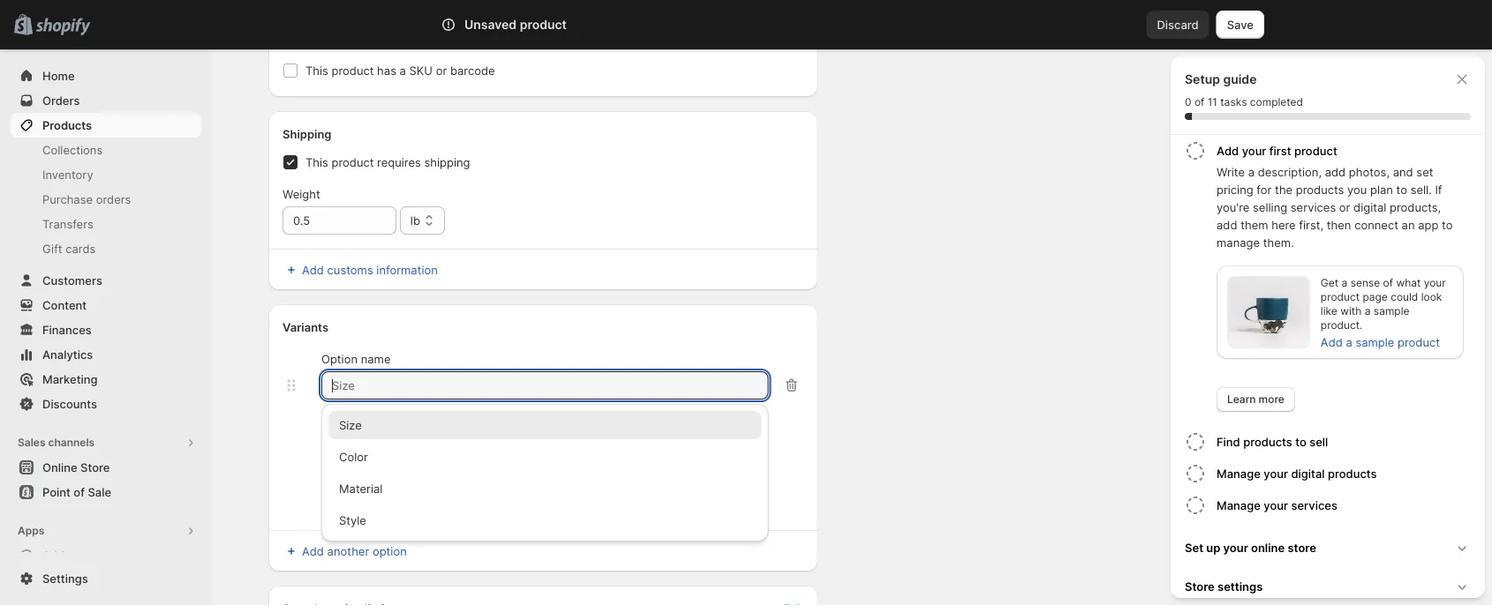 Task type: vqa. For each thing, say whether or not it's contained in the screenshot.
Search Button
yes



Task type: describe. For each thing, give the bounding box(es) containing it.
get
[[1321, 277, 1339, 290]]

manage your services button
[[1217, 490, 1478, 522]]

apps
[[18, 525, 44, 538]]

mark manage your digital products as done image
[[1185, 464, 1206, 485]]

inventory link
[[11, 162, 201, 187]]

collections link
[[11, 138, 201, 162]]

gift
[[42, 242, 62, 256]]

pos
[[444, 7, 467, 21]]

option
[[372, 545, 407, 558]]

of for 11
[[1194, 96, 1205, 109]]

mark find products to sell as done image
[[1185, 432, 1206, 453]]

inventory
[[356, 25, 407, 38]]

add your first product button
[[1217, 135, 1478, 163]]

save
[[1227, 18, 1254, 31]]

1 vertical spatial sample
[[1356, 336, 1394, 349]]

for
[[1257, 183, 1272, 196]]

learn more link
[[1217, 388, 1295, 412]]

products inside write a description, add photos, and set pricing for the products you plan to sell. if you're selling services or digital products, add them here first, then connect an app to manage them.
[[1296, 183, 1344, 196]]

2 horizontal spatial to
[[1442, 218, 1453, 232]]

find
[[1217, 435, 1240, 449]]

variants
[[283, 320, 328, 334]]

content
[[42, 298, 87, 312]]

guide
[[1223, 72, 1257, 87]]

point
[[42, 486, 71, 499]]

point of sale
[[42, 486, 111, 499]]

size option
[[321, 411, 769, 440]]

0
[[1185, 96, 1191, 109]]

add another option
[[302, 545, 407, 558]]

online store
[[42, 461, 110, 475]]

sell
[[1309, 435, 1328, 449]]

tasks
[[1220, 96, 1247, 109]]

shopify
[[399, 7, 440, 21]]

add another option button
[[272, 539, 417, 564]]

option values
[[325, 426, 399, 440]]

set
[[1416, 165, 1433, 179]]

0 of 11 tasks completed
[[1185, 96, 1303, 109]]

point of sale button
[[0, 480, 212, 505]]

shipping
[[424, 155, 470, 169]]

of for sale
[[74, 486, 85, 499]]

products link
[[11, 113, 201, 138]]

settings
[[1218, 580, 1263, 594]]

sales
[[703, 7, 731, 21]]

this product has a sku or barcode
[[305, 64, 495, 77]]

and inside write a description, add photos, and set pricing for the products you plan to sell. if you're selling services or digital products, add them here first, then connect an app to manage them.
[[1393, 165, 1413, 179]]

2 vertical spatial products
[[1328, 467, 1377, 481]]

save button
[[1216, 11, 1264, 39]]

warning,
[[556, 7, 602, 21]]

product.
[[1321, 319, 1363, 332]]

home
[[42, 69, 75, 83]]

set
[[1185, 541, 1203, 555]]

unsaved product
[[464, 17, 567, 32]]

apps button
[[11, 519, 201, 544]]

setup guide dialog
[[1171, 57, 1485, 606]]

could
[[1391, 291, 1418, 304]]

0 horizontal spatial store
[[80, 461, 110, 475]]

1 horizontal spatial add
[[1325, 165, 1346, 179]]

manage for manage your services
[[1217, 499, 1261, 513]]

store
[[1288, 541, 1316, 555]]

you're
[[1217, 200, 1250, 214]]

them
[[1241, 218, 1268, 232]]

option for option values
[[325, 426, 361, 440]]

discard button
[[1146, 11, 1209, 39]]

connect
[[1354, 218, 1398, 232]]

your inside get a sense of what your product page could look like with a sample product. add a sample product
[[1424, 277, 1446, 290]]

with
[[1340, 305, 1362, 318]]

look
[[1421, 291, 1442, 304]]

purchase
[[42, 192, 93, 206]]

customers
[[42, 274, 102, 287]]

sell.
[[1411, 183, 1432, 196]]

your for manage your digital products
[[1264, 467, 1288, 481]]

manage your digital products button
[[1217, 458, 1478, 490]]

search
[[519, 18, 556, 31]]

plan
[[1370, 183, 1393, 196]]

digital inside button
[[1291, 467, 1325, 481]]

find products to sell
[[1217, 435, 1328, 449]]

0 vertical spatial sample
[[1374, 305, 1410, 318]]

add your first product element
[[1181, 163, 1478, 412]]

collections
[[42, 143, 103, 157]]

learn more
[[1227, 393, 1284, 406]]

mark add your first product as done image
[[1185, 140, 1206, 162]]

finances
[[42, 323, 92, 337]]

analytics
[[42, 348, 93, 362]]

manage your services
[[1217, 499, 1337, 513]]

then
[[1327, 218, 1351, 232]]

online
[[42, 461, 77, 475]]

size
[[339, 418, 362, 432]]

see
[[524, 7, 543, 21]]

learn
[[1227, 393, 1256, 406]]

completed
[[1250, 96, 1303, 109]]

0 vertical spatial to
[[1396, 183, 1407, 196]]

add for information
[[302, 263, 324, 277]]

add your first product
[[1217, 144, 1337, 158]]

and inside . staff will see a warning, but can complete sales when available inventory reaches zero and below.
[[483, 25, 503, 38]]

app
[[1418, 218, 1439, 232]]

a down page
[[1365, 305, 1371, 318]]

inventory
[[42, 168, 93, 181]]

style
[[339, 514, 366, 528]]



Task type: locate. For each thing, give the bounding box(es) containing it.
0 vertical spatial option
[[321, 352, 358, 366]]

add down add your first product button
[[1325, 165, 1346, 179]]

manage for manage your digital products
[[1217, 467, 1261, 481]]

1 horizontal spatial and
[[1393, 165, 1413, 179]]

sku
[[409, 64, 433, 77]]

1 vertical spatial of
[[1383, 277, 1393, 290]]

add customs information
[[302, 263, 438, 277]]

zero
[[456, 25, 480, 38]]

add
[[1217, 144, 1239, 158], [302, 263, 324, 277], [1321, 336, 1343, 349], [302, 545, 324, 558], [42, 549, 65, 563]]

1 horizontal spatial of
[[1194, 96, 1205, 109]]

list box containing size
[[321, 411, 769, 535]]

this for this product requires shipping
[[305, 155, 328, 169]]

manage inside 'manage your digital products' button
[[1217, 467, 1261, 481]]

shopify pos
[[399, 7, 467, 21]]

add inside get a sense of what your product page could look like with a sample product. add a sample product
[[1321, 336, 1343, 349]]

channels
[[48, 437, 95, 449]]

option for option name
[[321, 352, 358, 366]]

to left 'sell.'
[[1396, 183, 1407, 196]]

0 vertical spatial add
[[1325, 165, 1346, 179]]

point of sale link
[[11, 480, 201, 505]]

analytics link
[[11, 343, 201, 367]]

them.
[[1263, 236, 1294, 249]]

requires
[[377, 155, 421, 169]]

1 vertical spatial to
[[1442, 218, 1453, 232]]

a inside write a description, add photos, and set pricing for the products you plan to sell. if you're selling services or digital products, add them here first, then connect an app to manage them.
[[1248, 165, 1255, 179]]

your inside button
[[1264, 467, 1288, 481]]

sales channels button
[[11, 431, 201, 456]]

add apps button
[[11, 544, 201, 569]]

your down manage your digital products
[[1264, 499, 1288, 513]]

2 this from the top
[[305, 155, 328, 169]]

transfers
[[42, 217, 93, 231]]

manage down the find
[[1217, 467, 1261, 481]]

Size text field
[[321, 372, 769, 400]]

discard
[[1157, 18, 1199, 31]]

1 vertical spatial services
[[1291, 499, 1337, 513]]

more
[[1259, 393, 1284, 406]]

2 vertical spatial to
[[1295, 435, 1306, 449]]

0 vertical spatial or
[[436, 64, 447, 77]]

option up the 'color'
[[325, 426, 361, 440]]

sense
[[1351, 277, 1380, 290]]

store settings
[[1185, 580, 1263, 594]]

has
[[377, 64, 396, 77]]

0 vertical spatial of
[[1194, 96, 1205, 109]]

2 horizontal spatial of
[[1383, 277, 1393, 290]]

settings
[[42, 572, 88, 586]]

of inside get a sense of what your product page could look like with a sample product. add a sample product
[[1383, 277, 1393, 290]]

to right the app
[[1442, 218, 1453, 232]]

add inside button
[[302, 545, 324, 558]]

your up manage your services
[[1264, 467, 1288, 481]]

content link
[[11, 293, 201, 318]]

digital up connect
[[1354, 200, 1387, 214]]

0 vertical spatial store
[[80, 461, 110, 475]]

to left sell
[[1295, 435, 1306, 449]]

of
[[1194, 96, 1205, 109], [1383, 277, 1393, 290], [74, 486, 85, 499]]

or up then
[[1339, 200, 1350, 214]]

what
[[1396, 277, 1421, 290]]

1 horizontal spatial to
[[1396, 183, 1407, 196]]

your for manage your services
[[1264, 499, 1288, 513]]

products
[[42, 118, 92, 132]]

add left 'customs'
[[302, 263, 324, 277]]

add left another
[[302, 545, 324, 558]]

add down product.
[[1321, 336, 1343, 349]]

of inside button
[[74, 486, 85, 499]]

add for first
[[1217, 144, 1239, 158]]

a right get
[[1342, 277, 1348, 290]]

1 vertical spatial this
[[305, 155, 328, 169]]

a inside . staff will see a warning, but can complete sales when available inventory reaches zero and below.
[[546, 7, 553, 21]]

online
[[1251, 541, 1285, 555]]

list box
[[321, 411, 769, 535]]

a down product.
[[1346, 336, 1352, 349]]

store settings button
[[1178, 568, 1478, 606]]

settings link
[[11, 567, 201, 592]]

and down the "staff"
[[483, 25, 503, 38]]

add inside button
[[1217, 144, 1239, 158]]

add up write
[[1217, 144, 1239, 158]]

a right the see
[[546, 7, 553, 21]]

photos,
[[1349, 165, 1390, 179]]

products down description,
[[1296, 183, 1344, 196]]

0 vertical spatial this
[[305, 64, 328, 77]]

a right write
[[1248, 165, 1255, 179]]

can
[[627, 7, 646, 21]]

product inside button
[[1294, 144, 1337, 158]]

reaches
[[410, 25, 453, 38]]

get a sense of what your product page could look like with a sample product. add a sample product
[[1321, 277, 1446, 349]]

add down you're
[[1217, 218, 1237, 232]]

1 this from the top
[[305, 64, 328, 77]]

will
[[503, 7, 520, 21]]

write a description, add photos, and set pricing for the products you plan to sell. if you're selling services or digital products, add them here first, then connect an app to manage them.
[[1217, 165, 1453, 249]]

manage right mark manage your services as done image
[[1217, 499, 1261, 513]]

0 vertical spatial digital
[[1354, 200, 1387, 214]]

of up page
[[1383, 277, 1393, 290]]

0 horizontal spatial add
[[1217, 218, 1237, 232]]

11
[[1208, 96, 1217, 109]]

add inside "button"
[[42, 549, 65, 563]]

mark manage your services as done image
[[1185, 495, 1206, 516]]

0 vertical spatial manage
[[1217, 467, 1261, 481]]

0 horizontal spatial to
[[1295, 435, 1306, 449]]

shopify image
[[36, 18, 90, 36]]

products
[[1296, 183, 1344, 196], [1243, 435, 1292, 449], [1328, 467, 1377, 481]]

2 manage from the top
[[1217, 499, 1261, 513]]

0 vertical spatial products
[[1296, 183, 1344, 196]]

manage inside manage your services button
[[1217, 499, 1261, 513]]

1 horizontal spatial store
[[1185, 580, 1215, 594]]

0 horizontal spatial of
[[74, 486, 85, 499]]

manage your digital products
[[1217, 467, 1377, 481]]

this for this product has a sku or barcode
[[305, 64, 328, 77]]

and
[[483, 25, 503, 38], [1393, 165, 1413, 179]]

to
[[1396, 183, 1407, 196], [1442, 218, 1453, 232], [1295, 435, 1306, 449]]

your left first
[[1242, 144, 1266, 158]]

1 vertical spatial manage
[[1217, 499, 1261, 513]]

apps
[[68, 549, 95, 563]]

but
[[606, 7, 623, 21]]

digital down sell
[[1291, 467, 1325, 481]]

store inside setup guide dialog
[[1185, 580, 1215, 594]]

store down set
[[1185, 580, 1215, 594]]

online store button
[[0, 456, 212, 480]]

0 horizontal spatial digital
[[1291, 467, 1325, 481]]

weight
[[283, 187, 320, 201]]

customs
[[327, 263, 373, 277]]

staff
[[473, 7, 500, 21]]

add up the settings
[[42, 549, 65, 563]]

transfers link
[[11, 212, 201, 237]]

digital inside write a description, add photos, and set pricing for the products you plan to sell. if you're selling services or digital products, add them here first, then connect an app to manage them.
[[1354, 200, 1387, 214]]

1 horizontal spatial or
[[1339, 200, 1350, 214]]

marketing link
[[11, 367, 201, 392]]

add for option
[[302, 545, 324, 558]]

or
[[436, 64, 447, 77], [1339, 200, 1350, 214]]

1 vertical spatial products
[[1243, 435, 1292, 449]]

and left set
[[1393, 165, 1413, 179]]

services down manage your digital products
[[1291, 499, 1337, 513]]

or inside write a description, add photos, and set pricing for the products you plan to sell. if you're selling services or digital products, add them here first, then connect an app to manage them.
[[1339, 200, 1350, 214]]

products right the find
[[1243, 435, 1292, 449]]

1 vertical spatial or
[[1339, 200, 1350, 214]]

your right up
[[1223, 541, 1248, 555]]

this down 'shipping'
[[305, 155, 328, 169]]

set up your online store button
[[1178, 529, 1478, 568]]

add inside button
[[302, 263, 324, 277]]

sample down product.
[[1356, 336, 1394, 349]]

products down find products to sell button
[[1328, 467, 1377, 481]]

this down the available
[[305, 64, 328, 77]]

a right has
[[400, 64, 406, 77]]

customers link
[[11, 268, 201, 293]]

services inside write a description, add photos, and set pricing for the products you plan to sell. if you're selling services or digital products, add them here first, then connect an app to manage them.
[[1291, 200, 1336, 214]]

page
[[1363, 291, 1388, 304]]

home link
[[11, 64, 201, 88]]

your up the "look"
[[1424, 277, 1446, 290]]

add customs information button
[[272, 258, 815, 283]]

your for add your first product
[[1242, 144, 1266, 158]]

sales
[[18, 437, 45, 449]]

services inside button
[[1291, 499, 1337, 513]]

an
[[1402, 218, 1415, 232]]

1 manage from the top
[[1217, 467, 1261, 481]]

manage
[[1217, 236, 1260, 249]]

sample down could
[[1374, 305, 1410, 318]]

1 vertical spatial add
[[1217, 218, 1237, 232]]

when
[[734, 7, 764, 21]]

sale
[[88, 486, 111, 499]]

you
[[1347, 183, 1367, 196]]

Weight text field
[[283, 207, 396, 235]]

add apps
[[42, 549, 95, 563]]

of left sale
[[74, 486, 85, 499]]

search button
[[490, 11, 1002, 39]]

products,
[[1390, 200, 1441, 214]]

another
[[327, 545, 369, 558]]

0 vertical spatial services
[[1291, 200, 1336, 214]]

gift cards
[[42, 242, 96, 256]]

to inside button
[[1295, 435, 1306, 449]]

1 vertical spatial digital
[[1291, 467, 1325, 481]]

of right 0
[[1194, 96, 1205, 109]]

0 horizontal spatial and
[[483, 25, 503, 38]]

1 horizontal spatial digital
[[1354, 200, 1387, 214]]

0 horizontal spatial or
[[436, 64, 447, 77]]

orders
[[96, 192, 131, 206]]

material
[[339, 482, 383, 496]]

or right the "sku"
[[436, 64, 447, 77]]

orders link
[[11, 88, 201, 113]]

lb
[[410, 214, 420, 227]]

services up first,
[[1291, 200, 1336, 214]]

1 vertical spatial store
[[1185, 580, 1215, 594]]

selling
[[1253, 200, 1287, 214]]

2 vertical spatial of
[[74, 486, 85, 499]]

option left name
[[321, 352, 358, 366]]

first,
[[1299, 218, 1324, 232]]

. staff will see a warning, but can complete sales when available inventory reaches zero and below.
[[305, 7, 764, 38]]

store up sale
[[80, 461, 110, 475]]

complete
[[650, 7, 700, 21]]

option
[[321, 352, 358, 366], [325, 426, 361, 440]]

0 vertical spatial and
[[483, 25, 503, 38]]

1 vertical spatial and
[[1393, 165, 1413, 179]]

purchase orders link
[[11, 187, 201, 212]]

setup
[[1185, 72, 1220, 87]]

values
[[364, 426, 399, 440]]

1 vertical spatial option
[[325, 426, 361, 440]]

finances link
[[11, 318, 201, 343]]



